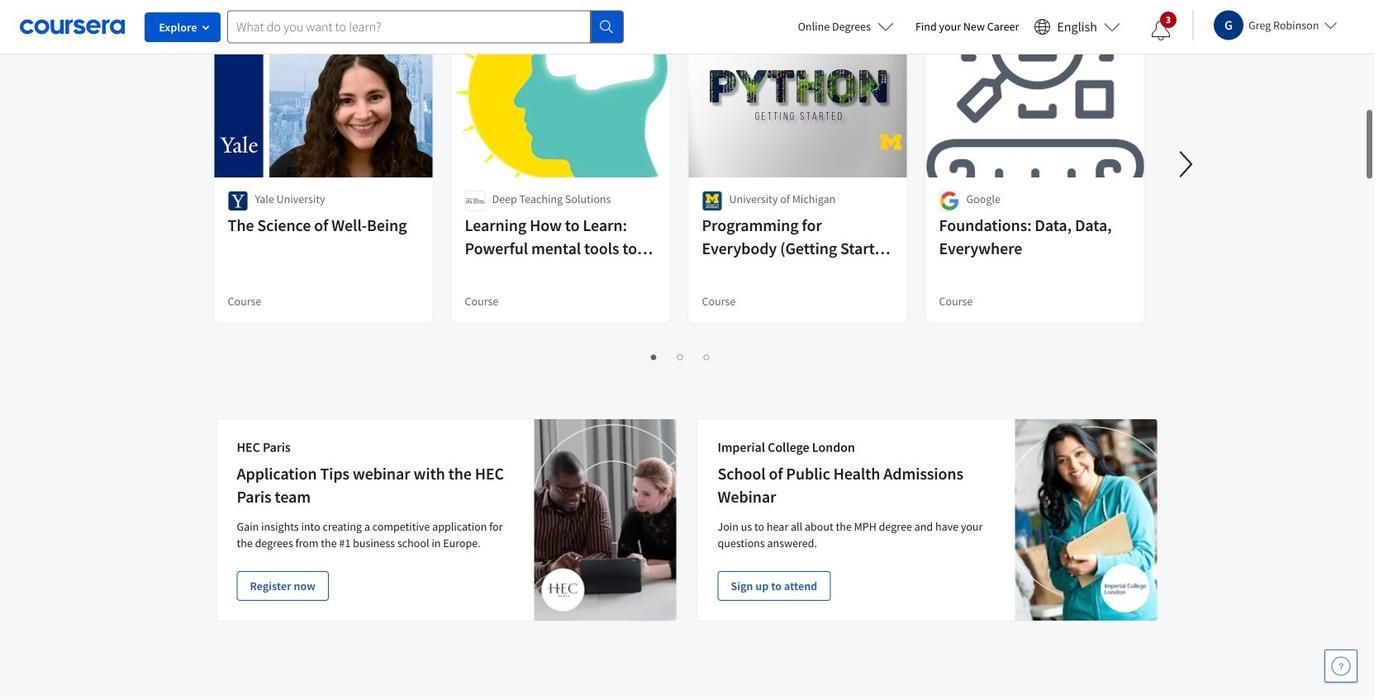Task type: describe. For each thing, give the bounding box(es) containing it.
next slide image
[[1166, 145, 1206, 184]]

google image
[[939, 191, 960, 212]]



Task type: locate. For each thing, give the bounding box(es) containing it.
list
[[216, 346, 1146, 366]]

coursera image
[[20, 13, 125, 40]]

help center image
[[1331, 657, 1351, 677]]

university of michigan image
[[702, 191, 723, 212]]

deep teaching solutions image
[[465, 191, 485, 212]]

yale university image
[[228, 191, 248, 212]]

What do you want to learn? text field
[[227, 10, 591, 43]]

None search field
[[227, 10, 624, 43]]



Task type: vqa. For each thing, say whether or not it's contained in the screenshot.
Coursera image
yes



